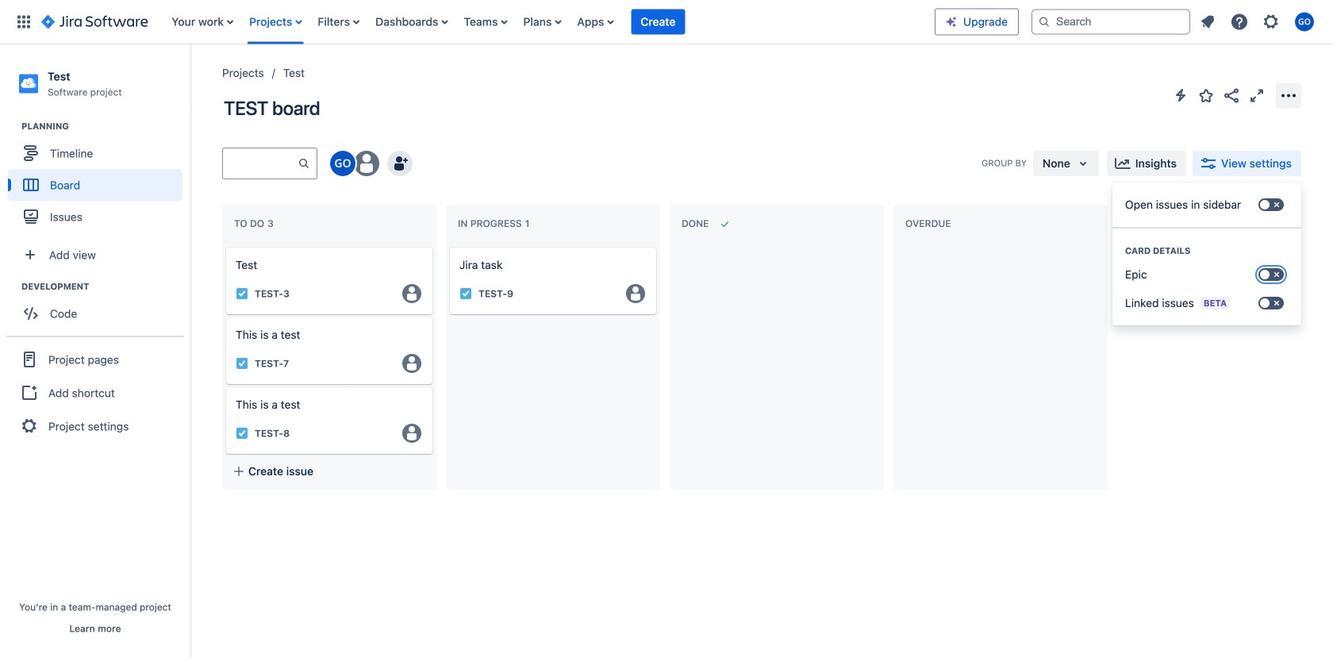 Task type: describe. For each thing, give the bounding box(es) containing it.
add people image
[[391, 154, 410, 173]]

development image
[[2, 277, 21, 296]]

group for planning icon
[[8, 120, 190, 238]]

2 vertical spatial group
[[6, 336, 184, 449]]

to do element
[[234, 218, 277, 229]]

heading for group corresponding to planning icon
[[21, 120, 190, 133]]

heading for card details group
[[1113, 245, 1302, 257]]

create column image
[[1121, 208, 1140, 227]]

star test board image
[[1197, 86, 1216, 105]]

heading for development icon's group
[[21, 280, 190, 293]]

task image
[[460, 287, 472, 300]]

Search this board text field
[[223, 149, 298, 178]]

notifications image
[[1199, 12, 1218, 31]]

create issue image for to do element
[[215, 237, 234, 256]]

your profile and settings image
[[1296, 12, 1315, 31]]



Task type: locate. For each thing, give the bounding box(es) containing it.
in progress element
[[458, 218, 533, 229]]

banner
[[0, 0, 1334, 44]]

view settings image
[[1200, 154, 1219, 173]]

1 vertical spatial group
[[8, 280, 190, 334]]

planning image
[[2, 117, 21, 136]]

1 create issue image from the left
[[215, 237, 234, 256]]

2 vertical spatial heading
[[21, 280, 190, 293]]

3 task image from the top
[[236, 427, 248, 440]]

jira software image
[[41, 12, 148, 31], [41, 12, 148, 31]]

list
[[164, 0, 935, 44], [1194, 8, 1324, 36]]

0 vertical spatial group
[[8, 120, 190, 238]]

more actions image
[[1280, 86, 1299, 105]]

0 horizontal spatial create issue image
[[215, 237, 234, 256]]

list item
[[631, 0, 685, 44]]

Search field
[[1032, 9, 1191, 35]]

card details group
[[1113, 227, 1302, 325]]

1 vertical spatial heading
[[1113, 245, 1302, 257]]

help image
[[1231, 12, 1250, 31]]

group
[[8, 120, 190, 238], [8, 280, 190, 334], [6, 336, 184, 449]]

task image
[[236, 287, 248, 300], [236, 357, 248, 370], [236, 427, 248, 440]]

sidebar navigation image
[[173, 64, 208, 95]]

appswitcher icon image
[[14, 12, 33, 31]]

2 vertical spatial task image
[[236, 427, 248, 440]]

2 task image from the top
[[236, 357, 248, 370]]

1 vertical spatial task image
[[236, 357, 248, 370]]

sidebar element
[[0, 44, 191, 657]]

0 vertical spatial task image
[[236, 287, 248, 300]]

1 horizontal spatial list
[[1194, 8, 1324, 36]]

group for development icon
[[8, 280, 190, 334]]

heading
[[21, 120, 190, 133], [1113, 245, 1302, 257], [21, 280, 190, 293]]

0 vertical spatial heading
[[21, 120, 190, 133]]

create issue image
[[215, 237, 234, 256], [439, 237, 458, 256]]

0 horizontal spatial list
[[164, 0, 935, 44]]

create issue image down in progress element at the left top of page
[[439, 237, 458, 256]]

create issue image for in progress element at the left top of page
[[439, 237, 458, 256]]

settings image
[[1262, 12, 1281, 31]]

automations menu button icon image
[[1172, 86, 1191, 105]]

enter full screen image
[[1248, 86, 1267, 105]]

create issue image down to do element
[[215, 237, 234, 256]]

primary element
[[10, 0, 935, 44]]

None search field
[[1032, 9, 1191, 35]]

search image
[[1038, 15, 1051, 28]]

2 create issue image from the left
[[439, 237, 458, 256]]

1 task image from the top
[[236, 287, 248, 300]]

1 horizontal spatial create issue image
[[439, 237, 458, 256]]



Task type: vqa. For each thing, say whether or not it's contained in the screenshot.
the Star icon
no



